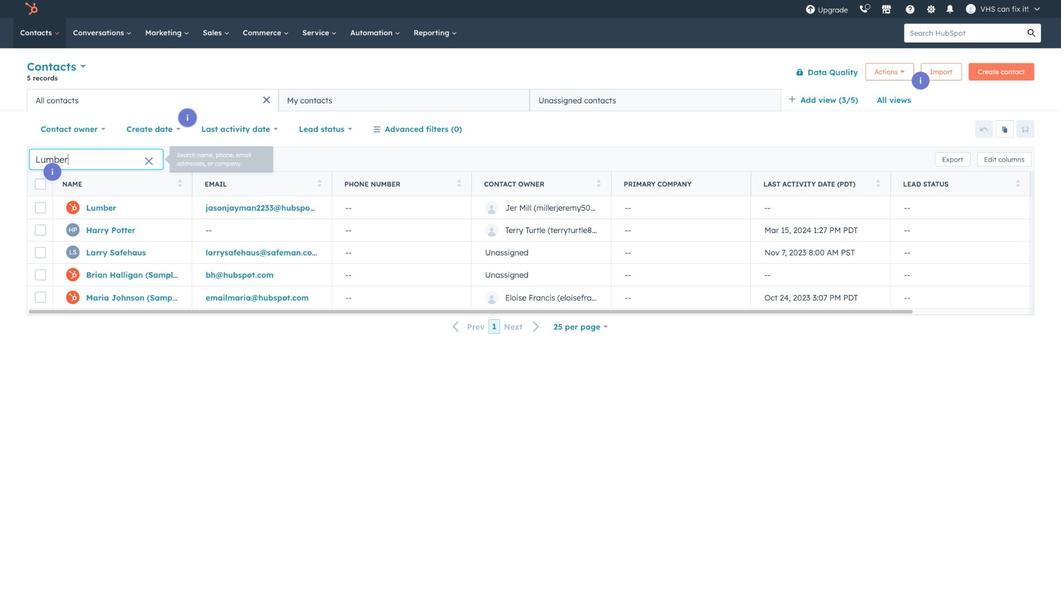 Task type: vqa. For each thing, say whether or not it's contained in the screenshot.
menu
yes



Task type: describe. For each thing, give the bounding box(es) containing it.
jacob simon image
[[967, 4, 977, 14]]

1 vertical spatial tooltip
[[170, 147, 268, 172]]

1 press to sort. element from the left
[[178, 179, 182, 189]]

press to sort. image for 4th press to sort. "element" from left
[[597, 179, 601, 187]]

0 vertical spatial tooltip
[[61, 126, 132, 142]]

press to sort. image for 1st press to sort. "element" from right
[[1017, 179, 1021, 187]]

press to sort. image for 2nd press to sort. "element" from the left
[[318, 179, 322, 187]]

pagination navigation
[[446, 319, 547, 334]]

press to sort. image for 3rd press to sort. "element"
[[457, 179, 462, 187]]

press to sort. image for 1st press to sort. "element" from the left
[[178, 179, 182, 187]]

marketplaces image
[[882, 5, 892, 15]]



Task type: locate. For each thing, give the bounding box(es) containing it.
4 press to sort. element from the left
[[597, 179, 601, 189]]

2 press to sort. image from the left
[[877, 179, 881, 187]]

banner
[[27, 57, 1035, 89]]

0 horizontal spatial tooltip
[[61, 126, 132, 142]]

2 press to sort. element from the left
[[318, 179, 322, 189]]

Search HubSpot search field
[[905, 23, 1023, 42]]

1 press to sort. image from the left
[[597, 179, 601, 187]]

1 horizontal spatial press to sort. image
[[877, 179, 881, 187]]

1 horizontal spatial tooltip
[[170, 147, 268, 172]]

5 press to sort. element from the left
[[877, 179, 881, 189]]

menu
[[800, 0, 1048, 18]]

press to sort. image
[[597, 179, 601, 187], [877, 179, 881, 187]]

press to sort. element
[[178, 179, 182, 189], [318, 179, 322, 189], [457, 179, 462, 189], [597, 179, 601, 189], [877, 179, 881, 189], [1017, 179, 1021, 189]]

column header
[[612, 172, 752, 196]]

4 press to sort. image from the left
[[1017, 179, 1021, 187]]

press to sort. image
[[178, 179, 182, 187], [318, 179, 322, 187], [457, 179, 462, 187], [1017, 179, 1021, 187]]

1 press to sort. image from the left
[[178, 179, 182, 187]]

clear input image
[[145, 157, 154, 166]]

0 horizontal spatial press to sort. image
[[597, 179, 601, 187]]

Search name, phone, email addresses, or company search field
[[30, 149, 163, 169]]

tooltip
[[61, 126, 132, 142], [170, 147, 268, 172]]

3 press to sort. image from the left
[[457, 179, 462, 187]]

3 press to sort. element from the left
[[457, 179, 462, 189]]

2 press to sort. image from the left
[[318, 179, 322, 187]]

6 press to sort. element from the left
[[1017, 179, 1021, 189]]

press to sort. image for 5th press to sort. "element" from left
[[877, 179, 881, 187]]



